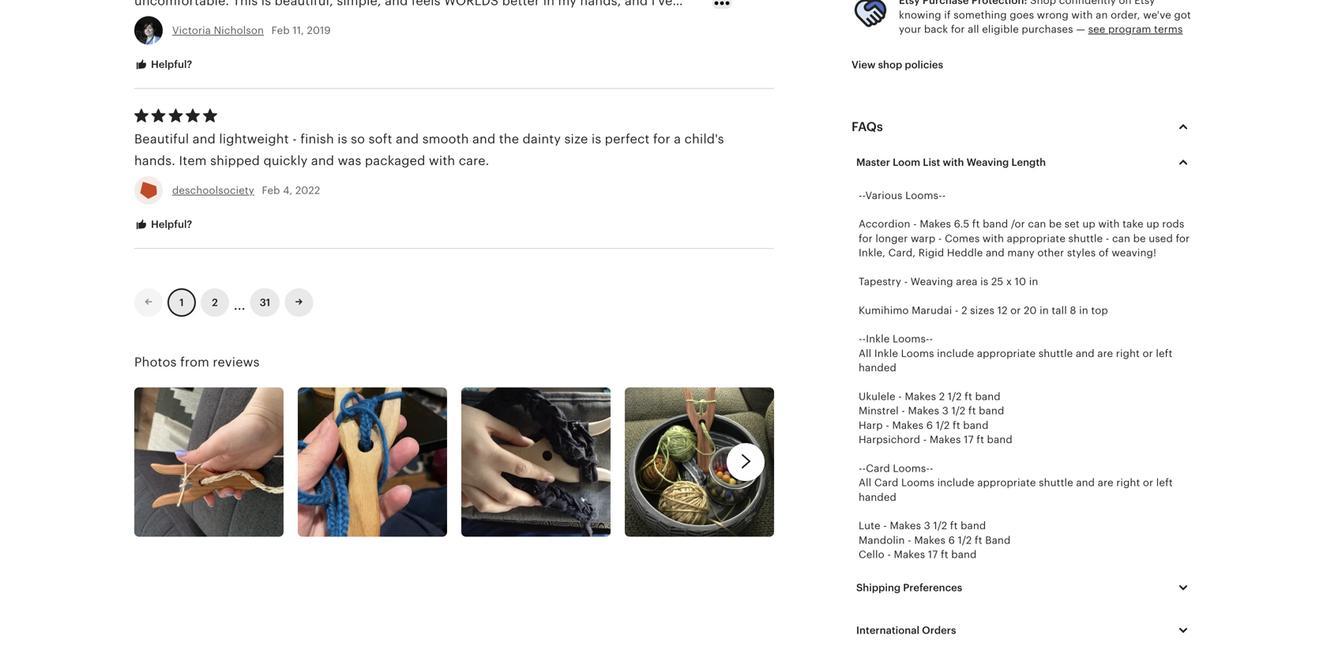 Task type: locate. For each thing, give the bounding box(es) containing it.
all for inkle
[[859, 348, 872, 359]]

0 vertical spatial card
[[866, 462, 890, 474]]

/or
[[1011, 218, 1025, 230]]

17 up '--card looms-- all card looms include appropriate shuttle and are right or left handed'
[[964, 434, 974, 446]]

sizes
[[970, 304, 995, 316]]

international
[[856, 625, 920, 636]]

1 vertical spatial weaving
[[911, 276, 953, 288]]

smooth
[[422, 132, 469, 146]]

2 horizontal spatial in
[[1079, 304, 1088, 316]]

handed up lute
[[859, 491, 897, 503]]

include inside '--card looms-- all card looms include appropriate shuttle and are right or left handed'
[[937, 477, 975, 489]]

for inside shop confidently on etsy knowing if something goes wrong with an order, we've got your back for all eligible purchases —
[[951, 23, 965, 35]]

helpful? down the victoria
[[149, 59, 192, 70]]

1 handed from the top
[[859, 362, 897, 374]]

3 inside lute - makes  3 1/2 ft band mandolin - makes 6 1/2 ft band cello - makes 17 ft band
[[924, 520, 930, 532]]

order,
[[1111, 9, 1140, 21]]

master loom list with weaving length button
[[844, 146, 1205, 179]]

2 are from the top
[[1098, 477, 1114, 489]]

for inside beautiful and lightweight - finish is so soft and smooth and the dainty size is perfect for a child's hands.  item shipped quickly and was packaged with care.
[[653, 132, 670, 146]]

left for --card looms-- all card looms include appropriate shuttle and are right or left handed
[[1156, 477, 1173, 489]]

see program terms
[[1088, 23, 1183, 35]]

6 left band
[[948, 534, 955, 546]]

0 horizontal spatial up
[[1083, 218, 1095, 230]]

quickly
[[263, 153, 308, 168]]

2 all from the top
[[859, 477, 872, 489]]

1 horizontal spatial weaving
[[967, 156, 1009, 168]]

appropriate for inkle
[[977, 348, 1036, 359]]

and inside "accordion - makes 6.5 ft band /or can be set up with take up rods for longer warp - comes with appropriate shuttle - can be used for inkle, card, rigid heddle and many other styles of weaving!"
[[986, 247, 1005, 259]]

1 horizontal spatial 2
[[939, 391, 945, 402]]

handed inside --inkle looms-- all inkle looms include appropriate shuttle and are right or left handed
[[859, 362, 897, 374]]

with inside master loom list with weaving length dropdown button
[[943, 156, 964, 168]]

include for inkle
[[937, 348, 974, 359]]

0 vertical spatial include
[[937, 348, 974, 359]]

beautiful
[[134, 132, 189, 146]]

17 up preferences
[[928, 549, 938, 561]]

right for --inkle looms-- all inkle looms include appropriate shuttle and are right or left handed
[[1116, 348, 1140, 359]]

band inside "accordion - makes 6.5 ft band /or can be set up with take up rods for longer warp - comes with appropriate shuttle - can be used for inkle, card, rigid heddle and many other styles of weaving!"
[[983, 218, 1008, 230]]

6 right harp
[[926, 419, 933, 431]]

1 vertical spatial include
[[937, 477, 975, 489]]

1 vertical spatial are
[[1098, 477, 1114, 489]]

all
[[968, 23, 979, 35]]

helpful? button down deschoolsociety link
[[122, 210, 204, 239]]

victoria nicholson link
[[172, 25, 264, 36]]

so
[[351, 132, 365, 146]]

helpful? down deschoolsociety link
[[149, 218, 192, 230]]

be up weaving!
[[1133, 233, 1146, 244]]

left
[[1156, 348, 1173, 359], [1156, 477, 1173, 489]]

2 helpful? button from the top
[[122, 210, 204, 239]]

0 horizontal spatial be
[[1049, 218, 1062, 230]]

1 vertical spatial right
[[1116, 477, 1140, 489]]

kumihimo
[[859, 304, 909, 316]]

0 vertical spatial be
[[1049, 218, 1062, 230]]

helpful?
[[149, 59, 192, 70], [149, 218, 192, 230]]

looms inside --inkle looms-- all inkle looms include appropriate shuttle and are right or left handed
[[901, 348, 934, 359]]

looms- for various
[[905, 189, 942, 201]]

3
[[942, 405, 949, 417], [924, 520, 930, 532]]

31 link
[[250, 288, 280, 317]]

1 link
[[167, 288, 196, 317]]

2 left sizes
[[961, 304, 967, 316]]

1 vertical spatial shuttle
[[1039, 348, 1073, 359]]

in for 20
[[1040, 304, 1049, 316]]

1 vertical spatial looms-
[[893, 333, 929, 345]]

20
[[1024, 304, 1037, 316]]

dainty
[[523, 132, 561, 146]]

1 vertical spatial 17
[[928, 549, 938, 561]]

11,
[[293, 25, 304, 36]]

1 vertical spatial feb
[[262, 184, 280, 196]]

0 vertical spatial handed
[[859, 362, 897, 374]]

cello
[[859, 549, 885, 561]]

are inside --inkle looms-- all inkle looms include appropriate shuttle and are right or left handed
[[1097, 348, 1113, 359]]

1 vertical spatial be
[[1133, 233, 1146, 244]]

0 horizontal spatial 6
[[926, 419, 933, 431]]

17
[[964, 434, 974, 446], [928, 549, 938, 561]]

looms- inside '--card looms-- all card looms include appropriate shuttle and are right or left handed'
[[893, 462, 930, 474]]

3 inside ukulele - makes 2 1/2 ft band minstrel - makes 3 1/2 ft band harp - makes 6 1/2 ft band harpsichord - makes 17 ft band
[[942, 405, 949, 417]]

0 vertical spatial left
[[1156, 348, 1173, 359]]

appropriate inside --inkle looms-- all inkle looms include appropriate shuttle and are right or left handed
[[977, 348, 1036, 359]]

left inside '--card looms-- all card looms include appropriate shuttle and are right or left handed'
[[1156, 477, 1173, 489]]

with down smooth
[[429, 153, 455, 168]]

17 inside lute - makes  3 1/2 ft band mandolin - makes 6 1/2 ft band cello - makes 17 ft band
[[928, 549, 938, 561]]

handed up ukulele
[[859, 362, 897, 374]]

deschoolsociety
[[172, 184, 254, 196]]

2 for kumihimo marudai - 2 sizes 12 or 20 in tall 8 in top
[[961, 304, 967, 316]]

0 horizontal spatial in
[[1029, 276, 1038, 288]]

0 vertical spatial helpful? button
[[122, 50, 204, 80]]

all up lute
[[859, 477, 872, 489]]

1 vertical spatial all
[[859, 477, 872, 489]]

right inside --inkle looms-- all inkle looms include appropriate shuttle and are right or left handed
[[1116, 348, 1140, 359]]

helpful? button for victoria nicholson feb 11, 2019
[[122, 50, 204, 80]]

0 horizontal spatial 3
[[924, 520, 930, 532]]

weaving left "length"
[[967, 156, 1009, 168]]

in for 10
[[1029, 276, 1038, 288]]

feb left 4, in the top of the page
[[262, 184, 280, 196]]

0 vertical spatial shuttle
[[1068, 233, 1103, 244]]

appropriate up band
[[977, 477, 1036, 489]]

1 left from the top
[[1156, 348, 1173, 359]]

2 inside ukulele - makes 2 1/2 ft band minstrel - makes 3 1/2 ft band harp - makes 6 1/2 ft band harpsichord - makes 17 ft band
[[939, 391, 945, 402]]

6 inside lute - makes  3 1/2 ft band mandolin - makes 6 1/2 ft band cello - makes 17 ft band
[[948, 534, 955, 546]]

1 horizontal spatial 3
[[942, 405, 949, 417]]

include down 'marudai'
[[937, 348, 974, 359]]

helpful? for victoria nicholson feb 11, 2019
[[149, 59, 192, 70]]

shipping preferences
[[856, 582, 962, 594]]

helpful? for deschoolsociety feb 4, 2022
[[149, 218, 192, 230]]

ft inside "accordion - makes 6.5 ft band /or can be set up with take up rods for longer warp - comes with appropriate shuttle - can be used for inkle, card, rigid heddle and many other styles of weaving!"
[[972, 218, 980, 230]]

nicholson
[[214, 25, 264, 36]]

appropriate down 12
[[977, 348, 1036, 359]]

2 horizontal spatial is
[[980, 276, 988, 288]]

appropriate up other
[[1007, 233, 1066, 244]]

--card looms-- all card looms include appropriate shuttle and are right or left handed
[[859, 462, 1173, 503]]

for up inkle,
[[859, 233, 873, 244]]

1 all from the top
[[859, 348, 872, 359]]

1 are from the top
[[1097, 348, 1113, 359]]

handed
[[859, 362, 897, 374], [859, 491, 897, 503]]

1 vertical spatial looms
[[901, 477, 935, 489]]

0 vertical spatial inkle
[[866, 333, 890, 345]]

up right the set
[[1083, 218, 1095, 230]]

or inside --inkle looms-- all inkle looms include appropriate shuttle and are right or left handed
[[1143, 348, 1153, 359]]

in right 8
[[1079, 304, 1088, 316]]

0 vertical spatial 3
[[942, 405, 949, 417]]

feb left 11,
[[271, 25, 290, 36]]

0 vertical spatial looms-
[[905, 189, 942, 201]]

right inside '--card looms-- all card looms include appropriate shuttle and are right or left handed'
[[1116, 477, 1140, 489]]

2 vertical spatial appropriate
[[977, 477, 1036, 489]]

inkle,
[[859, 247, 886, 259]]

accordion
[[859, 218, 910, 230]]

shuttle
[[1068, 233, 1103, 244], [1039, 348, 1073, 359], [1039, 477, 1073, 489]]

was
[[338, 153, 361, 168]]

0 horizontal spatial can
[[1028, 218, 1046, 230]]

6.5
[[954, 218, 969, 230]]

weaving up 'marudai'
[[911, 276, 953, 288]]

weaving
[[967, 156, 1009, 168], [911, 276, 953, 288]]

knowing
[[899, 9, 941, 21]]

looms- down harpsichord
[[893, 462, 930, 474]]

2 left from the top
[[1156, 477, 1173, 489]]

1 vertical spatial 6
[[948, 534, 955, 546]]

looms- down 'list' at the right top
[[905, 189, 942, 201]]

shuttle inside '--card looms-- all card looms include appropriate shuttle and are right or left handed'
[[1039, 477, 1073, 489]]

1 horizontal spatial be
[[1133, 233, 1146, 244]]

2 vertical spatial or
[[1143, 477, 1154, 489]]

0 vertical spatial appropriate
[[1007, 233, 1066, 244]]

makes
[[920, 218, 951, 230], [905, 391, 936, 402], [908, 405, 939, 417], [892, 419, 924, 431], [930, 434, 961, 446], [890, 520, 921, 532], [914, 534, 946, 546], [894, 549, 925, 561]]

shuttle inside --inkle looms-- all inkle looms include appropriate shuttle and are right or left handed
[[1039, 348, 1073, 359]]

with right 'list' at the right top
[[943, 156, 964, 168]]

1 helpful? button from the top
[[122, 50, 204, 80]]

1 vertical spatial 3
[[924, 520, 930, 532]]

1 include from the top
[[937, 348, 974, 359]]

lute
[[859, 520, 881, 532]]

0 horizontal spatial 17
[[928, 549, 938, 561]]

2 up from the left
[[1146, 218, 1159, 230]]

1 vertical spatial handed
[[859, 491, 897, 503]]

looms-
[[905, 189, 942, 201], [893, 333, 929, 345], [893, 462, 930, 474]]

—
[[1076, 23, 1085, 35]]

is
[[338, 132, 347, 146], [592, 132, 601, 146], [980, 276, 988, 288]]

are inside '--card looms-- all card looms include appropriate shuttle and are right or left handed'
[[1098, 477, 1114, 489]]

include
[[937, 348, 974, 359], [937, 477, 975, 489]]

perfect
[[605, 132, 650, 146]]

left inside --inkle looms-- all inkle looms include appropriate shuttle and are right or left handed
[[1156, 348, 1173, 359]]

1 up from the left
[[1083, 218, 1095, 230]]

all inside --inkle looms-- all inkle looms include appropriate shuttle and are right or left handed
[[859, 348, 872, 359]]

1 horizontal spatial in
[[1040, 304, 1049, 316]]

back
[[924, 23, 948, 35]]

are for --card looms-- all card looms include appropriate shuttle and are right or left handed
[[1098, 477, 1114, 489]]

2 for ukulele - makes 2 1/2 ft band minstrel - makes 3 1/2 ft band harp - makes 6 1/2 ft band harpsichord - makes 17 ft band
[[939, 391, 945, 402]]

-
[[292, 132, 297, 146], [859, 189, 862, 201], [862, 189, 865, 201], [942, 189, 946, 201], [913, 218, 917, 230], [938, 233, 942, 244], [1106, 233, 1109, 244], [904, 276, 908, 288], [955, 304, 959, 316], [859, 333, 862, 345], [862, 333, 866, 345], [929, 333, 933, 345], [898, 391, 902, 402], [902, 405, 905, 417], [886, 419, 889, 431], [923, 434, 927, 446], [859, 462, 862, 474], [862, 462, 866, 474], [930, 462, 933, 474], [883, 520, 887, 532], [908, 534, 911, 546], [887, 549, 891, 561]]

can right /or
[[1028, 218, 1046, 230]]

include inside --inkle looms-- all inkle looms include appropriate shuttle and are right or left handed
[[937, 348, 974, 359]]

1 horizontal spatial 6
[[948, 534, 955, 546]]

--inkle looms-- all inkle looms include appropriate shuttle and are right or left handed
[[859, 333, 1173, 374]]

weaving inside dropdown button
[[967, 156, 1009, 168]]

victoria
[[172, 25, 211, 36]]

1 helpful? from the top
[[149, 59, 192, 70]]

1 horizontal spatial up
[[1146, 218, 1159, 230]]

looms down harpsichord
[[901, 477, 935, 489]]

1 vertical spatial card
[[874, 477, 899, 489]]

appropriate
[[1007, 233, 1066, 244], [977, 348, 1036, 359], [977, 477, 1036, 489]]

0 vertical spatial right
[[1116, 348, 1140, 359]]

2 vertical spatial looms-
[[893, 462, 930, 474]]

appropriate inside '--card looms-- all card looms include appropriate shuttle and are right or left handed'
[[977, 477, 1036, 489]]

1 vertical spatial helpful?
[[149, 218, 192, 230]]

program
[[1108, 23, 1151, 35]]

shipping preferences button
[[844, 571, 1205, 604]]

looms inside '--card looms-- all card looms include appropriate shuttle and are right or left handed'
[[901, 477, 935, 489]]

be left the set
[[1049, 218, 1062, 230]]

1 horizontal spatial can
[[1112, 233, 1130, 244]]

all inside '--card looms-- all card looms include appropriate shuttle and are right or left handed'
[[859, 477, 872, 489]]

or for --card looms-- all card looms include appropriate shuttle and are right or left handed
[[1143, 477, 1154, 489]]

8
[[1070, 304, 1076, 316]]

can down take
[[1112, 233, 1130, 244]]

helpful? button down the victoria
[[122, 50, 204, 80]]

0 vertical spatial can
[[1028, 218, 1046, 230]]

0 vertical spatial helpful?
[[149, 59, 192, 70]]

1 horizontal spatial 17
[[964, 434, 974, 446]]

appropriate for card
[[977, 477, 1036, 489]]

3 right minstrel at the right bottom of page
[[942, 405, 949, 417]]

many
[[1007, 247, 1035, 259]]

various
[[865, 189, 903, 201]]

up up used
[[1146, 218, 1159, 230]]

or
[[1010, 304, 1021, 316], [1143, 348, 1153, 359], [1143, 477, 1154, 489]]

card,
[[888, 247, 916, 259]]

is left 25
[[980, 276, 988, 288]]

2 helpful? from the top
[[149, 218, 192, 230]]

2 handed from the top
[[859, 491, 897, 503]]

1 vertical spatial appropriate
[[977, 348, 1036, 359]]

include up lute - makes  3 1/2 ft band mandolin - makes 6 1/2 ft band cello - makes 17 ft band
[[937, 477, 975, 489]]

the
[[499, 132, 519, 146]]

looms- inside --inkle looms-- all inkle looms include appropriate shuttle and are right or left handed
[[893, 333, 929, 345]]

of
[[1099, 247, 1109, 259]]

in right 20
[[1040, 304, 1049, 316]]

0 vertical spatial 6
[[926, 419, 933, 431]]

item
[[179, 153, 207, 168]]

photos
[[134, 355, 177, 369]]

helpful? button for deschoolsociety feb 4, 2022
[[122, 210, 204, 239]]

ft
[[972, 218, 980, 230], [965, 391, 972, 402], [968, 405, 976, 417], [953, 419, 960, 431], [977, 434, 984, 446], [950, 520, 958, 532], [975, 534, 982, 546], [941, 549, 949, 561]]

with
[[1072, 9, 1093, 21], [429, 153, 455, 168], [943, 156, 964, 168], [1098, 218, 1120, 230], [983, 233, 1004, 244]]

handed for inkle
[[859, 362, 897, 374]]

handed inside '--card looms-- all card looms include appropriate shuttle and are right or left handed'
[[859, 491, 897, 503]]

is left the so
[[338, 132, 347, 146]]

something
[[954, 9, 1007, 21]]

shipping
[[856, 582, 901, 594]]

is right the size
[[592, 132, 601, 146]]

band
[[983, 218, 1008, 230], [975, 391, 1001, 402], [979, 405, 1004, 417], [963, 419, 989, 431], [987, 434, 1013, 446], [961, 520, 986, 532], [951, 549, 977, 561]]

3 right lute
[[924, 520, 930, 532]]

and inside '--card looms-- all card looms include appropriate shuttle and are right or left handed'
[[1076, 477, 1095, 489]]

2 right ukulele
[[939, 391, 945, 402]]

for left 'all'
[[951, 23, 965, 35]]

0 vertical spatial looms
[[901, 348, 934, 359]]

all up ukulele
[[859, 348, 872, 359]]

0 vertical spatial 17
[[964, 434, 974, 446]]

finish
[[300, 132, 334, 146]]

2 vertical spatial shuttle
[[1039, 477, 1073, 489]]

left for --inkle looms-- all inkle looms include appropriate shuttle and are right or left handed
[[1156, 348, 1173, 359]]

preferences
[[903, 582, 962, 594]]

2 horizontal spatial 2
[[961, 304, 967, 316]]

1 vertical spatial left
[[1156, 477, 1173, 489]]

1 vertical spatial helpful? button
[[122, 210, 204, 239]]

0 vertical spatial all
[[859, 348, 872, 359]]

1 vertical spatial or
[[1143, 348, 1153, 359]]

2 include from the top
[[937, 477, 975, 489]]

for left a
[[653, 132, 670, 146]]

17 inside ukulele - makes 2 1/2 ft band minstrel - makes 3 1/2 ft band harp - makes 6 1/2 ft band harpsichord - makes 17 ft band
[[964, 434, 974, 446]]

0 vertical spatial are
[[1097, 348, 1113, 359]]

2 left the …
[[212, 297, 218, 308]]

are for --inkle looms-- all inkle looms include appropriate shuttle and are right or left handed
[[1097, 348, 1113, 359]]

1
[[180, 297, 184, 308]]

or inside '--card looms-- all card looms include appropriate shuttle and are right or left handed'
[[1143, 477, 1154, 489]]

looms- down 'marudai'
[[893, 333, 929, 345]]

- inside beautiful and lightweight - finish is so soft and smooth and the dainty size is perfect for a child's hands.  item shipped quickly and was packaged with care.
[[292, 132, 297, 146]]

0 vertical spatial weaving
[[967, 156, 1009, 168]]

in right 10
[[1029, 276, 1038, 288]]

0 horizontal spatial weaving
[[911, 276, 953, 288]]

with down confidently
[[1072, 9, 1093, 21]]

…
[[234, 291, 245, 314]]

looms down 'marudai'
[[901, 348, 934, 359]]

makes inside "accordion - makes 6.5 ft band /or can be set up with take up rods for longer warp - comes with appropriate shuttle - can be used for inkle, card, rigid heddle and many other styles of weaving!"
[[920, 218, 951, 230]]

looms for inkle
[[901, 348, 934, 359]]

are
[[1097, 348, 1113, 359], [1098, 477, 1114, 489]]

up
[[1083, 218, 1095, 230], [1146, 218, 1159, 230]]

0 horizontal spatial is
[[338, 132, 347, 146]]

2 link
[[201, 288, 229, 317]]

lightweight
[[219, 132, 289, 146]]



Task type: describe. For each thing, give the bounding box(es) containing it.
ukulele - makes 2 1/2 ft band minstrel - makes 3 1/2 ft band harp - makes 6 1/2 ft band harpsichord - makes 17 ft band
[[859, 391, 1013, 446]]

all for card
[[859, 477, 872, 489]]

6 inside ukulele - makes 2 1/2 ft band minstrel - makes 3 1/2 ft band harp - makes 6 1/2 ft band harpsichord - makes 17 ft band
[[926, 419, 933, 431]]

packaged
[[365, 153, 425, 168]]

4,
[[283, 184, 293, 196]]

we've
[[1143, 9, 1171, 21]]

25
[[991, 276, 1003, 288]]

confidently
[[1059, 0, 1116, 6]]

see program terms link
[[1088, 23, 1183, 35]]

eligible
[[982, 23, 1019, 35]]

view
[[852, 59, 876, 71]]

harpsichord
[[859, 434, 920, 446]]

other
[[1037, 247, 1064, 259]]

12
[[997, 304, 1008, 316]]

if
[[944, 9, 951, 21]]

set
[[1065, 218, 1080, 230]]

looms for card
[[901, 477, 935, 489]]

from
[[180, 355, 209, 369]]

0 horizontal spatial 2
[[212, 297, 218, 308]]

appropriate inside "accordion - makes 6.5 ft band /or can be set up with take up rods for longer warp - comes with appropriate shuttle - can be used for inkle, card, rigid heddle and many other styles of weaving!"
[[1007, 233, 1066, 244]]

faqs
[[852, 120, 883, 134]]

0 vertical spatial or
[[1010, 304, 1021, 316]]

top
[[1091, 304, 1108, 316]]

shop
[[1030, 0, 1056, 6]]

loom
[[893, 156, 920, 168]]

take
[[1123, 218, 1144, 230]]

international orders
[[856, 625, 956, 636]]

handed for card
[[859, 491, 897, 503]]

used
[[1149, 233, 1173, 244]]

shuttle for --inkle looms-- all inkle looms include appropriate shuttle and are right or left handed
[[1039, 348, 1073, 359]]

care.
[[459, 153, 489, 168]]

and inside --inkle looms-- all inkle looms include appropriate shuttle and are right or left handed
[[1076, 348, 1095, 359]]

with inside shop confidently on etsy knowing if something goes wrong with an order, we've got your back for all eligible purchases —
[[1072, 9, 1093, 21]]

international orders button
[[844, 614, 1205, 647]]

band
[[985, 534, 1011, 546]]

2022
[[295, 184, 320, 196]]

tapestry - weaving area is 25 x 10 in
[[859, 276, 1038, 288]]

length
[[1011, 156, 1046, 168]]

kumihimo marudai - 2 sizes 12 or 20 in tall 8 in top
[[859, 304, 1108, 316]]

minstrel
[[859, 405, 899, 417]]

child's
[[685, 132, 724, 146]]

or for --inkle looms-- all inkle looms include appropriate shuttle and are right or left handed
[[1143, 348, 1153, 359]]

with right comes
[[983, 233, 1004, 244]]

on
[[1119, 0, 1132, 6]]

rigid
[[919, 247, 944, 259]]

1 horizontal spatial is
[[592, 132, 601, 146]]

master
[[856, 156, 890, 168]]

a
[[674, 132, 681, 146]]

hands.
[[134, 153, 175, 168]]

weaving!
[[1112, 247, 1156, 259]]

orders
[[922, 625, 956, 636]]

view shop policies button
[[840, 51, 955, 79]]

ukulele
[[859, 391, 896, 402]]

see
[[1088, 23, 1105, 35]]

warp
[[911, 233, 936, 244]]

got
[[1174, 9, 1191, 21]]

policies
[[905, 59, 943, 71]]

etsy
[[1135, 0, 1155, 6]]

--various looms--
[[859, 189, 946, 201]]

faqs button
[[837, 108, 1207, 146]]

shuttle for --card looms-- all card looms include appropriate shuttle and are right or left handed
[[1039, 477, 1073, 489]]

longer
[[876, 233, 908, 244]]

shop
[[878, 59, 902, 71]]

photos from reviews
[[134, 355, 260, 369]]

harp
[[859, 419, 883, 431]]

deschoolsociety feb 4, 2022
[[172, 184, 320, 196]]

comes
[[945, 233, 980, 244]]

0 vertical spatial feb
[[271, 25, 290, 36]]

terms
[[1154, 23, 1183, 35]]

10
[[1015, 276, 1026, 288]]

2019
[[307, 25, 331, 36]]

area
[[956, 276, 978, 288]]

wrong
[[1037, 9, 1069, 21]]

heddle
[[947, 247, 983, 259]]

include for card
[[937, 477, 975, 489]]

shuttle inside "accordion - makes 6.5 ft band /or can be set up with take up rods for longer warp - comes with appropriate shuttle - can be used for inkle, card, rigid heddle and many other styles of weaving!"
[[1068, 233, 1103, 244]]

beautiful and lightweight - finish is so soft and smooth and the dainty size is perfect for a child's hands.  item shipped quickly and was packaged with care.
[[134, 132, 724, 168]]

looms- for inkle
[[893, 333, 929, 345]]

1 vertical spatial can
[[1112, 233, 1130, 244]]

rods
[[1162, 218, 1184, 230]]

with left take
[[1098, 218, 1120, 230]]

list
[[923, 156, 940, 168]]

for down rods
[[1176, 233, 1190, 244]]

1 vertical spatial inkle
[[874, 348, 898, 359]]

tall
[[1052, 304, 1067, 316]]

styles
[[1067, 247, 1096, 259]]

your
[[899, 23, 921, 35]]

with inside beautiful and lightweight - finish is so soft and smooth and the dainty size is perfect for a child's hands.  item shipped quickly and was packaged with care.
[[429, 153, 455, 168]]

an
[[1096, 9, 1108, 21]]

victoria nicholson feb 11, 2019
[[172, 25, 331, 36]]

goes
[[1010, 9, 1034, 21]]

right for --card looms-- all card looms include appropriate shuttle and are right or left handed
[[1116, 477, 1140, 489]]

shop confidently on etsy knowing if something goes wrong with an order, we've got your back for all eligible purchases —
[[899, 0, 1191, 35]]

mandolin
[[859, 534, 905, 546]]

looms- for card
[[893, 462, 930, 474]]

view shop policies
[[852, 59, 943, 71]]

purchases
[[1022, 23, 1073, 35]]

accordion - makes 6.5 ft band /or can be set up with take up rods for longer warp - comes with appropriate shuttle - can be used for inkle, card, rigid heddle and many other styles of weaving!
[[859, 218, 1190, 259]]



Task type: vqa. For each thing, say whether or not it's contained in the screenshot.
3 Link on the left top of the page
no



